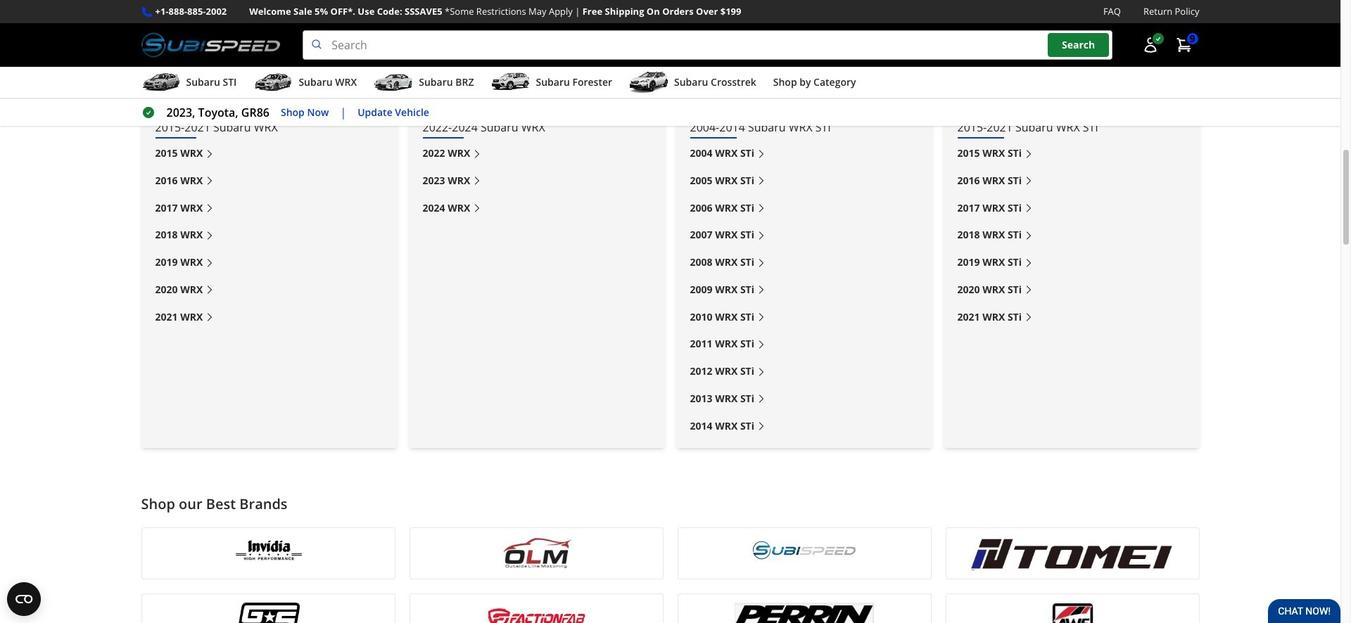 Task type: vqa. For each thing, say whether or not it's contained in the screenshot.
GrimmSpeed logo
yes



Task type: describe. For each thing, give the bounding box(es) containing it.
2015-21 wrx mods image
[[141, 0, 397, 106]]

2022-2024 wrx mods image
[[409, 0, 665, 106]]

subispeed logo image
[[141, 30, 280, 60]]

a subaru brz thumbnail image image
[[374, 72, 413, 93]]

awe tuning logo image
[[955, 603, 1191, 624]]

a subaru wrx thumbnail image image
[[254, 72, 293, 93]]

invidia logo image
[[150, 537, 386, 571]]

a subaru sti thumbnail image image
[[141, 72, 181, 93]]

factionfab logo image
[[419, 603, 654, 624]]

button image
[[1142, 37, 1159, 54]]

grimmspeed logo image
[[150, 603, 386, 624]]

wrx sti mods image
[[676, 0, 933, 106]]



Task type: locate. For each thing, give the bounding box(es) containing it.
a subaru forester thumbnail image image
[[491, 72, 531, 93]]

olm logo image
[[419, 537, 654, 571]]

subispeed logo image
[[687, 537, 923, 571]]

search input field
[[303, 30, 1113, 60]]

a subaru crosstrek thumbnail image image
[[629, 72, 669, 93]]

perrin logo image
[[687, 603, 923, 624]]

2015-2021 wrx sti aftermarket parts image
[[944, 0, 1200, 106]]

open widget image
[[7, 583, 41, 617]]

tomei logo image
[[955, 537, 1191, 571]]



